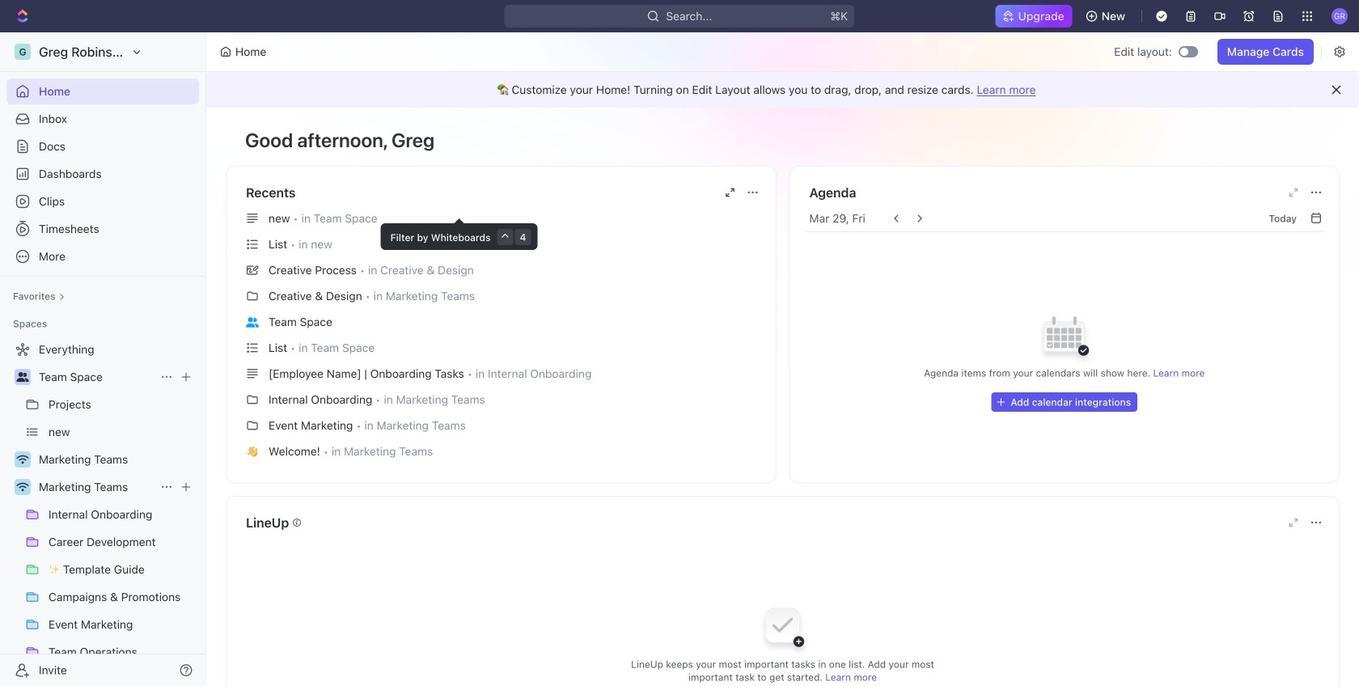 Task type: locate. For each thing, give the bounding box(es) containing it.
user group image inside tree
[[17, 372, 29, 382]]

1 horizontal spatial user group image
[[246, 317, 259, 328]]

1 vertical spatial user group image
[[17, 372, 29, 382]]

wifi image
[[17, 482, 29, 492]]

tree inside sidebar navigation
[[6, 337, 199, 686]]

alert
[[206, 72, 1360, 108]]

tree
[[6, 337, 199, 686]]

0 vertical spatial user group image
[[246, 317, 259, 328]]

0 horizontal spatial user group image
[[17, 372, 29, 382]]

user group image
[[246, 317, 259, 328], [17, 372, 29, 382]]



Task type: vqa. For each thing, say whether or not it's contained in the screenshot.
tree inside Sidebar navigation
yes



Task type: describe. For each thing, give the bounding box(es) containing it.
wifi image
[[17, 455, 29, 465]]

greg robinson's workspace, , element
[[15, 44, 31, 60]]

sidebar navigation
[[0, 32, 210, 686]]



